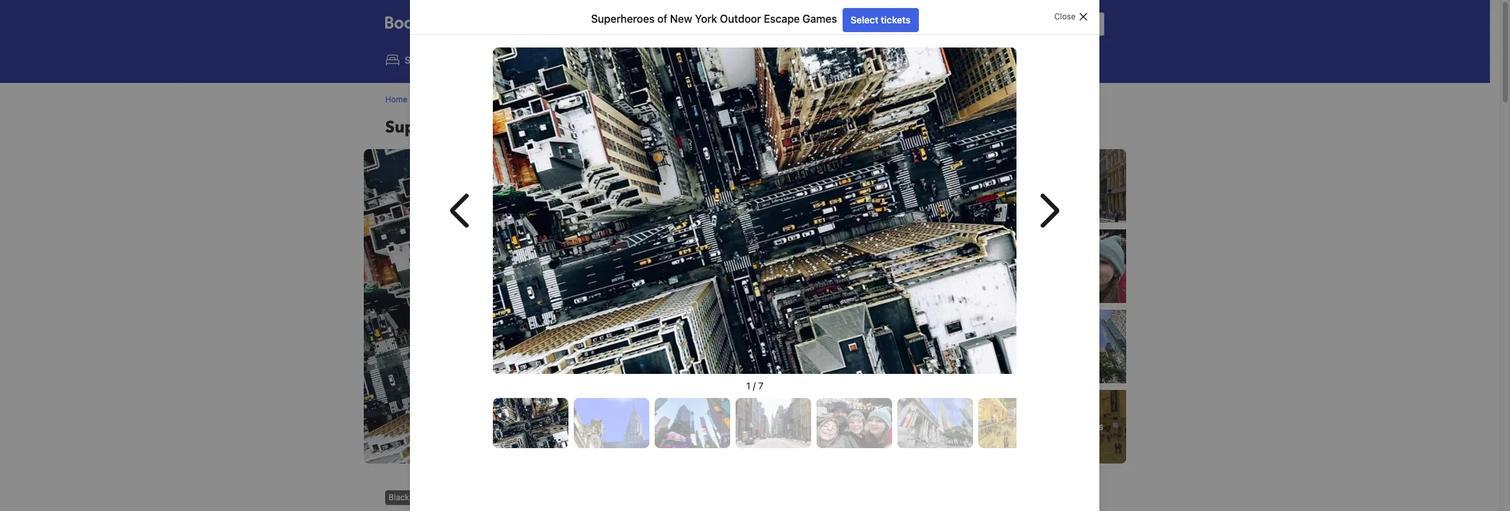 Task type: vqa. For each thing, say whether or not it's contained in the screenshot.
Square
no



Task type: locate. For each thing, give the bounding box(es) containing it.
superheroes of new york outdoor escape games
[[592, 13, 838, 25], [479, 94, 666, 104], [385, 116, 770, 139]]

rentals
[[665, 54, 695, 66]]

1 vertical spatial 7
[[1066, 421, 1071, 432]]

york inside dialog
[[696, 13, 718, 25]]

1 horizontal spatial 7
[[1066, 421, 1071, 432]]

2 vertical spatial new
[[509, 116, 545, 139]]

1 vertical spatial superheroes
[[479, 94, 527, 104]]

7 inside superheroes of new york outdoor escape games dialog
[[759, 380, 764, 391]]

taxis
[[863, 54, 883, 66]]

in
[[1090, 18, 1097, 29]]

outdoor
[[721, 13, 762, 25], [577, 94, 608, 104], [588, 116, 654, 139]]

7
[[759, 380, 764, 391], [1066, 421, 1071, 432]]

1 vertical spatial outdoor
[[577, 94, 608, 104]]

car rentals
[[648, 54, 695, 66]]

escape
[[764, 13, 801, 25], [611, 94, 638, 104], [658, 116, 713, 139]]

airport taxis link
[[801, 46, 895, 75]]

0 vertical spatial escape
[[764, 13, 801, 25]]

games
[[803, 13, 838, 25], [640, 94, 666, 104], [717, 116, 770, 139]]

attractions link
[[709, 46, 798, 75]]

attractions
[[739, 54, 786, 66]]

superheroes
[[592, 13, 655, 25], [479, 94, 527, 104], [385, 116, 484, 139]]

2 vertical spatial escape
[[658, 116, 713, 139]]

york
[[696, 13, 718, 25], [558, 94, 575, 104], [548, 116, 584, 139]]

0 vertical spatial superheroes of new york outdoor escape games
[[592, 13, 838, 25]]

2 horizontal spatial of
[[658, 13, 668, 25]]

0 vertical spatial outdoor
[[721, 13, 762, 25]]

7 right all
[[1066, 421, 1071, 432]]

stays
[[405, 54, 429, 66]]

superheroes up "hotel"
[[592, 13, 655, 25]]

0 vertical spatial of
[[658, 13, 668, 25]]

2 vertical spatial games
[[717, 116, 770, 139]]

2 horizontal spatial games
[[803, 13, 838, 25]]

car
[[648, 54, 663, 66]]

sign
[[1068, 18, 1087, 29]]

2 vertical spatial of
[[488, 116, 505, 139]]

1 vertical spatial escape
[[611, 94, 638, 104]]

0 horizontal spatial of
[[488, 116, 505, 139]]

1 vertical spatial games
[[640, 94, 666, 104]]

home link
[[385, 94, 408, 106]]

2 vertical spatial superheroes of new york outdoor escape games
[[385, 116, 770, 139]]

select tickets button
[[843, 8, 919, 32]]

superheroes down the "flights"
[[479, 94, 527, 104]]

0 horizontal spatial games
[[640, 94, 666, 104]]

7 right /
[[759, 380, 764, 391]]

2 horizontal spatial escape
[[764, 13, 801, 25]]

friday
[[412, 493, 435, 503]]

close
[[1055, 11, 1076, 21]]

0 vertical spatial york
[[696, 13, 718, 25]]

1 vertical spatial york
[[558, 94, 575, 104]]

hotel
[[581, 54, 604, 66]]

photos
[[1073, 421, 1104, 432]]

1 vertical spatial superheroes of new york outdoor escape games
[[479, 94, 666, 104]]

1 / 7
[[747, 380, 764, 391]]

0 horizontal spatial 7
[[759, 380, 764, 391]]

flight + hotel link
[[516, 46, 615, 75]]

stays link
[[375, 46, 440, 75]]

new
[[671, 13, 693, 25], [539, 94, 556, 104], [509, 116, 545, 139]]

1 vertical spatial of
[[529, 94, 537, 104]]

1
[[747, 380, 751, 391]]

0 vertical spatial new
[[671, 13, 693, 25]]

flight
[[546, 54, 570, 66]]

0 vertical spatial superheroes
[[592, 13, 655, 25]]

0 vertical spatial 7
[[759, 380, 764, 391]]

1 horizontal spatial escape
[[658, 116, 713, 139]]

/
[[754, 380, 756, 391]]

0 vertical spatial games
[[803, 13, 838, 25]]

superheroes down home link at the top left of page
[[385, 116, 484, 139]]

0 horizontal spatial escape
[[611, 94, 638, 104]]

of
[[658, 13, 668, 25], [529, 94, 537, 104], [488, 116, 505, 139]]

escape inside dialog
[[764, 13, 801, 25]]

2 vertical spatial superheroes
[[385, 116, 484, 139]]



Task type: describe. For each thing, give the bounding box(es) containing it.
1 vertical spatial new
[[539, 94, 556, 104]]

outdoor inside superheroes of new york outdoor escape games dialog
[[721, 13, 762, 25]]

1 horizontal spatial of
[[529, 94, 537, 104]]

new inside dialog
[[671, 13, 693, 25]]

superheroes of new york outdoor escape games dialog
[[410, 0, 1101, 511]]

flight + hotel
[[546, 54, 604, 66]]

show
[[1026, 421, 1051, 432]]

7 for all
[[1066, 421, 1071, 432]]

games inside dialog
[[803, 13, 838, 25]]

superheroes inside dialog
[[592, 13, 655, 25]]

select
[[851, 14, 879, 25]]

airport taxis
[[831, 54, 883, 66]]

superheroes of new york outdoor escape games inside dialog
[[592, 13, 838, 25]]

select tickets
[[851, 14, 911, 25]]

sign in link
[[1060, 12, 1105, 36]]

deal
[[437, 493, 454, 503]]

sign in
[[1068, 18, 1097, 29]]

airport
[[831, 54, 861, 66]]

2 vertical spatial outdoor
[[588, 116, 654, 139]]

booking.com image
[[385, 16, 482, 32]]

+
[[572, 54, 578, 66]]

flights link
[[443, 46, 513, 75]]

show all 7 photos
[[1026, 421, 1104, 432]]

1 horizontal spatial games
[[717, 116, 770, 139]]

2 vertical spatial york
[[548, 116, 584, 139]]

tickets
[[882, 14, 911, 25]]

all
[[1053, 421, 1063, 432]]

home
[[385, 94, 408, 104]]

black friday deal
[[389, 493, 454, 503]]

flights
[[473, 54, 502, 66]]

car rentals link
[[618, 46, 706, 75]]

7 for /
[[759, 380, 764, 391]]

of inside dialog
[[658, 13, 668, 25]]

black
[[389, 493, 409, 503]]



